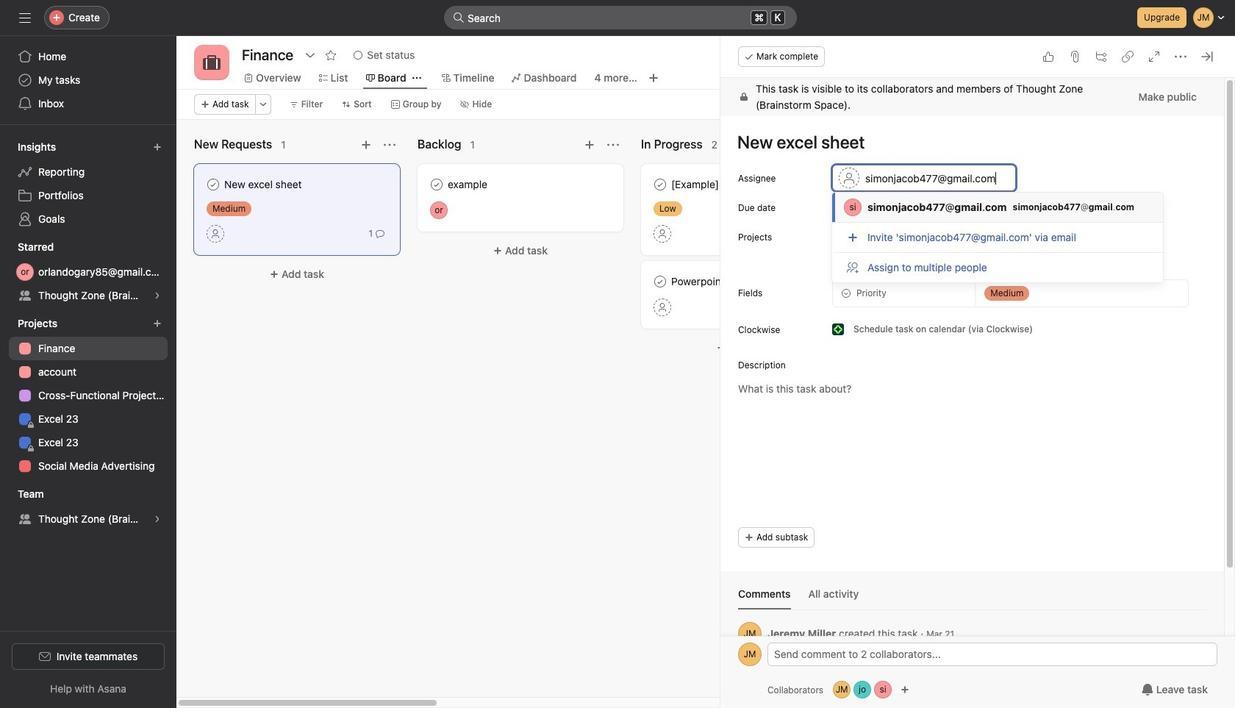 Task type: describe. For each thing, give the bounding box(es) containing it.
tab list inside new excel sheet dialog
[[739, 586, 1207, 611]]

more section actions image
[[608, 139, 619, 151]]

add subtask image
[[1096, 51, 1108, 63]]

see details, thought zone (brainstorm space) image inside teams element
[[153, 515, 162, 524]]

or image inside starred element
[[21, 263, 29, 281]]

1 mark complete checkbox from the left
[[428, 176, 446, 193]]

starred element
[[0, 234, 177, 310]]

new insights image
[[153, 143, 162, 152]]

add or remove collaborators image
[[901, 686, 910, 694]]

1 comment image
[[376, 230, 385, 238]]

new excel sheet dialog
[[721, 36, 1236, 708]]

1 horizontal spatial mark complete checkbox
[[652, 273, 669, 291]]

add tab image
[[648, 72, 660, 84]]

more actions image
[[259, 100, 268, 109]]

0 likes. click to like this task image
[[1043, 51, 1055, 63]]

attachments: add a file to this task, new excel sheet image
[[1070, 51, 1081, 63]]

close details image
[[1202, 51, 1214, 63]]

insights element
[[0, 134, 177, 234]]

full screen image
[[1149, 51, 1161, 63]]

1 horizontal spatial or image
[[435, 202, 443, 219]]

mark complete image for mark complete option to the left
[[205, 176, 222, 193]]

prominent image
[[453, 12, 465, 24]]

Task Name text field
[[728, 125, 1207, 159]]

si image
[[880, 681, 887, 699]]

mark complete image for 2nd mark complete checkbox from the right
[[428, 176, 446, 193]]

projects element
[[0, 310, 177, 481]]

copy task link image
[[1123, 51, 1134, 63]]

briefcase image
[[203, 54, 221, 71]]



Task type: locate. For each thing, give the bounding box(es) containing it.
add to starred image
[[325, 49, 337, 61]]

jm image
[[744, 622, 757, 646]]

0 horizontal spatial mark complete checkbox
[[205, 176, 222, 193]]

Name or email text field
[[833, 165, 1017, 191]]

or image
[[435, 202, 443, 219], [21, 263, 29, 281]]

jm image
[[744, 643, 757, 666], [836, 681, 849, 699]]

mark complete image for mark complete option to the right
[[652, 273, 669, 291]]

0 vertical spatial mark complete image
[[428, 176, 446, 193]]

main content
[[721, 78, 1225, 708]]

0 vertical spatial or image
[[435, 202, 443, 219]]

1 vertical spatial see details, thought zone (brainstorm space) image
[[153, 515, 162, 524]]

2 see details, thought zone (brainstorm space) image from the top
[[153, 515, 162, 524]]

1 horizontal spatial jm image
[[836, 681, 849, 699]]

2 mark complete image from the left
[[652, 176, 669, 193]]

Mark complete checkbox
[[428, 176, 446, 193], [652, 176, 669, 193]]

list box
[[833, 193, 1164, 282]]

tab actions image
[[412, 74, 421, 82]]

Mark complete checkbox
[[205, 176, 222, 193], [652, 273, 669, 291]]

mark complete image
[[205, 176, 222, 193], [652, 176, 669, 193]]

tab list
[[739, 586, 1207, 611]]

None field
[[444, 6, 797, 29]]

1 horizontal spatial mark complete image
[[652, 273, 669, 291]]

mark complete image for 2nd mark complete checkbox
[[652, 176, 669, 193]]

0 vertical spatial mark complete checkbox
[[205, 176, 222, 193]]

Search tasks, projects, and more text field
[[444, 6, 797, 29]]

more section actions image
[[384, 139, 396, 151]]

hide sidebar image
[[19, 12, 31, 24]]

None text field
[[238, 42, 297, 68]]

1 horizontal spatial mark complete image
[[652, 176, 669, 193]]

1 vertical spatial or image
[[21, 263, 29, 281]]

0 horizontal spatial mark complete image
[[205, 176, 222, 193]]

0 vertical spatial jm image
[[744, 643, 757, 666]]

more actions for this task image
[[1176, 51, 1187, 63]]

2 mark complete checkbox from the left
[[652, 176, 669, 193]]

1 vertical spatial mark complete image
[[652, 273, 669, 291]]

add task image
[[360, 139, 372, 151]]

0 horizontal spatial jm image
[[744, 643, 757, 666]]

1 horizontal spatial mark complete checkbox
[[652, 176, 669, 193]]

global element
[[0, 36, 177, 124]]

1 see details, thought zone (brainstorm space) image from the top
[[153, 291, 162, 300]]

new project or portfolio image
[[153, 319, 162, 328]]

0 horizontal spatial mark complete image
[[428, 176, 446, 193]]

see details, thought zone (brainstorm space) image
[[153, 291, 162, 300], [153, 515, 162, 524]]

1 mark complete image from the left
[[205, 176, 222, 193]]

0 vertical spatial see details, thought zone (brainstorm space) image
[[153, 291, 162, 300]]

see details, thought zone (brainstorm space) image inside starred element
[[153, 291, 162, 300]]

jo image
[[859, 681, 867, 699]]

remove image
[[986, 232, 998, 244]]

1 vertical spatial mark complete checkbox
[[652, 273, 669, 291]]

teams element
[[0, 481, 177, 534]]

main content inside new excel sheet dialog
[[721, 78, 1225, 708]]

show options image
[[305, 49, 316, 61]]

0 horizontal spatial or image
[[21, 263, 29, 281]]

add task image
[[584, 139, 596, 151]]

mark complete image
[[428, 176, 446, 193], [652, 273, 669, 291]]

0 horizontal spatial mark complete checkbox
[[428, 176, 446, 193]]

1 vertical spatial jm image
[[836, 681, 849, 699]]



Task type: vqa. For each thing, say whether or not it's contained in the screenshot.
Add task… button
no



